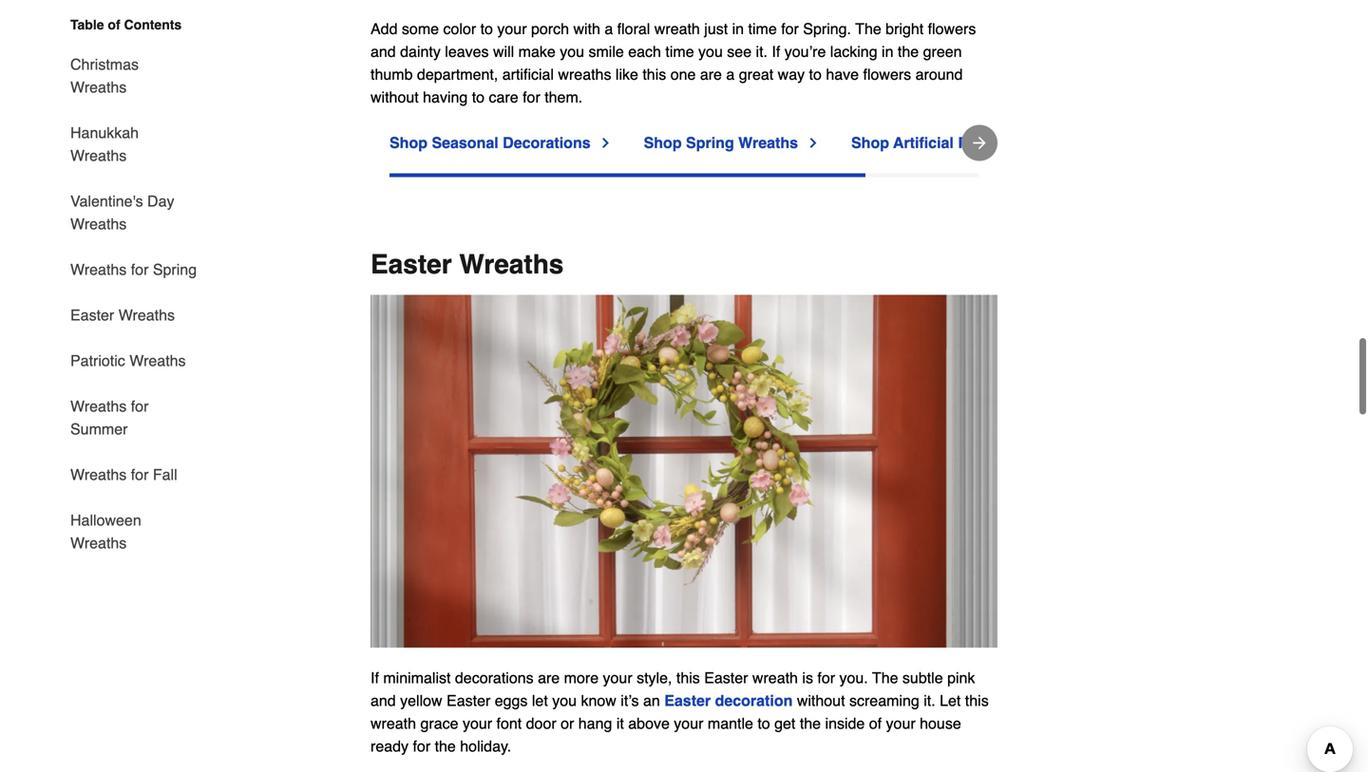 Task type: locate. For each thing, give the bounding box(es) containing it.
wreaths
[[558, 66, 612, 83]]

for left fall
[[131, 466, 149, 484]]

wreaths for fall link
[[70, 452, 177, 498]]

the down bright
[[898, 43, 919, 61]]

color
[[443, 20, 476, 38]]

without
[[371, 89, 419, 106], [797, 692, 845, 710]]

to left get
[[758, 715, 770, 733]]

0 horizontal spatial a
[[605, 20, 613, 38]]

1 horizontal spatial wreath
[[655, 20, 700, 38]]

like
[[616, 66, 639, 83]]

0 vertical spatial wreath
[[655, 20, 700, 38]]

patriotic wreaths
[[70, 352, 186, 370]]

this right let at the right
[[965, 692, 989, 710]]

time up one
[[666, 43, 694, 61]]

0 horizontal spatial easter wreaths
[[70, 307, 175, 324]]

for
[[781, 20, 799, 38], [523, 89, 541, 106], [131, 261, 149, 278], [131, 398, 149, 415], [131, 466, 149, 484], [818, 670, 835, 687], [413, 738, 431, 756]]

2 horizontal spatial shop
[[852, 134, 890, 152]]

for right is
[[818, 670, 835, 687]]

the up lacking
[[856, 20, 882, 38]]

you
[[560, 43, 585, 61], [699, 43, 723, 61], [552, 692, 577, 710]]

0 horizontal spatial shop
[[390, 134, 428, 152]]

shop left seasonal
[[390, 134, 428, 152]]

2 shop from the left
[[644, 134, 682, 152]]

0 vertical spatial are
[[700, 66, 722, 83]]

2 horizontal spatial the
[[898, 43, 919, 61]]

to inside without screaming it. let this wreath grace your font door or hang it above your mantle to get the inside of your house ready for the holiday.
[[758, 715, 770, 733]]

green
[[923, 43, 962, 61]]

0 horizontal spatial time
[[666, 43, 694, 61]]

easter wreaths inside table of contents element
[[70, 307, 175, 324]]

1 horizontal spatial shop
[[644, 134, 682, 152]]

0 horizontal spatial without
[[371, 89, 419, 106]]

department,
[[417, 66, 498, 83]]

christmas wreaths link
[[70, 42, 198, 110]]

without down is
[[797, 692, 845, 710]]

for inside if minimalist decorations are more your style, this easter wreath is for you. the subtle pink and yellow easter eggs let you know it's an
[[818, 670, 835, 687]]

this down each
[[643, 66, 666, 83]]

above
[[628, 715, 670, 733]]

1 vertical spatial if
[[371, 670, 379, 687]]

this right style,
[[677, 670, 700, 687]]

your up "will"
[[497, 20, 527, 38]]

one
[[671, 66, 696, 83]]

are inside if minimalist decorations are more your style, this easter wreath is for you. the subtle pink and yellow easter eggs let you know it's an
[[538, 670, 560, 687]]

patriotic wreaths link
[[70, 338, 186, 384]]

wreath
[[655, 20, 700, 38], [753, 670, 798, 687], [371, 715, 416, 733]]

arrow right image
[[970, 134, 989, 153]]

porch
[[531, 20, 569, 38]]

0 vertical spatial spring
[[686, 134, 734, 152]]

1 vertical spatial it.
[[924, 692, 936, 710]]

to right way
[[809, 66, 822, 83]]

font
[[497, 715, 522, 733]]

flowers down lacking
[[863, 66, 912, 83]]

wreath inside if minimalist decorations are more your style, this easter wreath is for you. the subtle pink and yellow easter eggs let you know it's an
[[753, 670, 798, 687]]

0 vertical spatial easter wreaths
[[371, 250, 564, 280]]

2 vertical spatial and
[[371, 692, 396, 710]]

2 vertical spatial this
[[965, 692, 989, 710]]

1 horizontal spatial without
[[797, 692, 845, 710]]

will
[[493, 43, 514, 61]]

0 horizontal spatial it.
[[756, 43, 768, 61]]

are inside add some color to your porch with a floral wreath just in time for spring. the bright flowers and dainty leaves will make you smile each time you see it. if you're lacking in the green thumb department, artificial wreaths like this one are a great way to have flowers around without having to care for them.
[[700, 66, 722, 83]]

1 vertical spatial a
[[726, 66, 735, 83]]

1 horizontal spatial spring
[[686, 134, 734, 152]]

1 horizontal spatial are
[[700, 66, 722, 83]]

0 horizontal spatial are
[[538, 670, 560, 687]]

of
[[108, 17, 120, 32], [869, 715, 882, 733]]

shop for shop seasonal decorations
[[390, 134, 428, 152]]

dainty
[[400, 43, 441, 61]]

easter
[[371, 250, 452, 280], [70, 307, 114, 324], [704, 670, 748, 687], [447, 692, 491, 710], [665, 692, 711, 710]]

hanukkah
[[70, 124, 139, 142]]

2 horizontal spatial wreath
[[753, 670, 798, 687]]

for up easter wreaths 'link' at the left
[[131, 261, 149, 278]]

0 vertical spatial without
[[371, 89, 419, 106]]

wreaths inside 'link'
[[119, 307, 175, 324]]

a
[[605, 20, 613, 38], [726, 66, 735, 83]]

a right with
[[605, 20, 613, 38]]

easter inside easter wreaths 'link'
[[70, 307, 114, 324]]

0 horizontal spatial wreath
[[371, 715, 416, 733]]

wreaths for spring
[[70, 261, 197, 278]]

it. right see
[[756, 43, 768, 61]]

0 vertical spatial flowers
[[928, 20, 976, 38]]

shop left artificial
[[852, 134, 890, 152]]

of down screaming
[[869, 715, 882, 733]]

table
[[70, 17, 104, 32]]

1 vertical spatial this
[[677, 670, 700, 687]]

0 horizontal spatial this
[[643, 66, 666, 83]]

your inside if minimalist decorations are more your style, this easter wreath is for you. the subtle pink and yellow easter eggs let you know it's an
[[603, 670, 633, 687]]

halloween wreaths
[[70, 512, 141, 552]]

1 horizontal spatial it.
[[924, 692, 936, 710]]

and inside if minimalist decorations are more your style, this easter wreath is for you. the subtle pink and yellow easter eggs let you know it's an
[[371, 692, 396, 710]]

the up screaming
[[873, 670, 899, 687]]

your down if minimalist decorations are more your style, this easter wreath is for you. the subtle pink and yellow easter eggs let you know it's an
[[674, 715, 704, 733]]

to
[[481, 20, 493, 38], [809, 66, 822, 83], [472, 89, 485, 106], [758, 715, 770, 733]]

3 shop from the left
[[852, 134, 890, 152]]

0 vertical spatial the
[[898, 43, 919, 61]]

1 vertical spatial wreath
[[753, 670, 798, 687]]

easter decoration
[[665, 692, 793, 710]]

1 vertical spatial the
[[873, 670, 899, 687]]

wreath inside add some color to your porch with a floral wreath just in time for spring. the bright flowers and dainty leaves will make you smile each time you see it. if you're lacking in the green thumb department, artificial wreaths like this one are a great way to have flowers around without having to care for them.
[[655, 20, 700, 38]]

of right table
[[108, 17, 120, 32]]

2 horizontal spatial this
[[965, 692, 989, 710]]

0 vertical spatial this
[[643, 66, 666, 83]]

your inside add some color to your porch with a floral wreath just in time for spring. the bright flowers and dainty leaves will make you smile each time you see it. if you're lacking in the green thumb department, artificial wreaths like this one are a great way to have flowers around without having to care for them.
[[497, 20, 527, 38]]

1 vertical spatial easter wreaths
[[70, 307, 175, 324]]

wreaths for spring link
[[70, 247, 197, 293]]

spring down one
[[686, 134, 734, 152]]

in
[[732, 20, 744, 38], [882, 43, 894, 61]]

wreath inside without screaming it. let this wreath grace your font door or hang it above your mantle to get the inside of your house ready for the holiday.
[[371, 715, 416, 733]]

wreaths inside the christmas wreaths
[[70, 78, 127, 96]]

and down add
[[371, 43, 396, 61]]

and left yellow
[[371, 692, 396, 710]]

1 horizontal spatial of
[[869, 715, 882, 733]]

1 vertical spatial without
[[797, 692, 845, 710]]

a down see
[[726, 66, 735, 83]]

halloween
[[70, 512, 141, 529]]

for inside wreaths for summer
[[131, 398, 149, 415]]

wreath for is
[[753, 670, 798, 687]]

shop
[[390, 134, 428, 152], [644, 134, 682, 152], [852, 134, 890, 152]]

1 vertical spatial the
[[800, 715, 821, 733]]

time up see
[[748, 20, 777, 38]]

shop spring wreaths
[[644, 134, 798, 152]]

in down bright
[[882, 43, 894, 61]]

the inside add some color to your porch with a floral wreath just in time for spring. the bright flowers and dainty leaves will make you smile each time you see it. if you're lacking in the green thumb department, artificial wreaths like this one are a great way to have flowers around without having to care for them.
[[856, 20, 882, 38]]

0 vertical spatial it.
[[756, 43, 768, 61]]

without down thumb
[[371, 89, 419, 106]]

the
[[856, 20, 882, 38], [873, 670, 899, 687]]

wreaths inside valentine's day wreaths
[[70, 215, 127, 233]]

just
[[705, 20, 728, 38]]

0 horizontal spatial spring
[[153, 261, 197, 278]]

this inside add some color to your porch with a floral wreath just in time for spring. the bright flowers and dainty leaves will make you smile each time you see it. if you're lacking in the green thumb department, artificial wreaths like this one are a great way to have flowers around without having to care for them.
[[643, 66, 666, 83]]

0 horizontal spatial the
[[435, 738, 456, 756]]

to right color
[[481, 20, 493, 38]]

this inside if minimalist decorations are more your style, this easter wreath is for you. the subtle pink and yellow easter eggs let you know it's an
[[677, 670, 700, 687]]

0 horizontal spatial flowers
[[863, 66, 912, 83]]

subtle
[[903, 670, 943, 687]]

wreaths inside hanukkah wreaths
[[70, 147, 127, 164]]

you up or
[[552, 692, 577, 710]]

the
[[898, 43, 919, 61], [800, 715, 821, 733], [435, 738, 456, 756]]

of inside without screaming it. let this wreath grace your font door or hang it above your mantle to get the inside of your house ready for the holiday.
[[869, 715, 882, 733]]

if up way
[[772, 43, 781, 61]]

1 vertical spatial spring
[[153, 261, 197, 278]]

if left minimalist
[[371, 670, 379, 687]]

for down patriotic wreaths link on the top left of the page
[[131, 398, 149, 415]]

flowers up green
[[928, 20, 976, 38]]

you up wreaths
[[560, 43, 585, 61]]

the right get
[[800, 715, 821, 733]]

0 vertical spatial if
[[772, 43, 781, 61]]

for down grace
[[413, 738, 431, 756]]

2 vertical spatial wreath
[[371, 715, 416, 733]]

wreath up decoration
[[753, 670, 798, 687]]

0 vertical spatial the
[[856, 20, 882, 38]]

seasonal
[[432, 134, 499, 152]]

shop right chevron right icon
[[644, 134, 682, 152]]

1 vertical spatial time
[[666, 43, 694, 61]]

spring up easter wreaths 'link' at the left
[[153, 261, 197, 278]]

your up it's
[[603, 670, 633, 687]]

are
[[700, 66, 722, 83], [538, 670, 560, 687]]

1 vertical spatial of
[[869, 715, 882, 733]]

it. left let at the right
[[924, 692, 936, 710]]

grace
[[421, 715, 459, 733]]

it. inside add some color to your porch with a floral wreath just in time for spring. the bright flowers and dainty leaves will make you smile each time you see it. if you're lacking in the green thumb department, artificial wreaths like this one are a great way to have flowers around without having to care for them.
[[756, 43, 768, 61]]

if
[[772, 43, 781, 61], [371, 670, 379, 687]]

halloween wreaths link
[[70, 498, 198, 555]]

wreaths for summer link
[[70, 384, 198, 452]]

if inside add some color to your porch with a floral wreath just in time for spring. the bright flowers and dainty leaves will make you smile each time you see it. if you're lacking in the green thumb department, artificial wreaths like this one are a great way to have flowers around without having to care for them.
[[772, 43, 781, 61]]

in right just on the top right of the page
[[732, 20, 744, 38]]

are up let
[[538, 670, 560, 687]]

wreath left just on the top right of the page
[[655, 20, 700, 38]]

0 vertical spatial time
[[748, 20, 777, 38]]

hanukkah wreaths
[[70, 124, 139, 164]]

0 horizontal spatial if
[[371, 670, 379, 687]]

chevron right image
[[598, 136, 614, 151]]

1 shop from the left
[[390, 134, 428, 152]]

1 vertical spatial in
[[882, 43, 894, 61]]

1 horizontal spatial if
[[772, 43, 781, 61]]

your down screaming
[[886, 715, 916, 733]]

or
[[561, 715, 574, 733]]

1 vertical spatial flowers
[[863, 66, 912, 83]]

are right one
[[700, 66, 722, 83]]

you inside if minimalist decorations are more your style, this easter wreath is for you. the subtle pink and yellow easter eggs let you know it's an
[[552, 692, 577, 710]]

scrollbar
[[390, 174, 866, 177]]

patriotic
[[70, 352, 125, 370]]

wreath up ready
[[371, 715, 416, 733]]

0 horizontal spatial of
[[108, 17, 120, 32]]

1 horizontal spatial this
[[677, 670, 700, 687]]

1 horizontal spatial easter wreaths
[[371, 250, 564, 280]]

it. inside without screaming it. let this wreath grace your font door or hang it above your mantle to get the inside of your house ready for the holiday.
[[924, 692, 936, 710]]

1 horizontal spatial time
[[748, 20, 777, 38]]

this
[[643, 66, 666, 83], [677, 670, 700, 687], [965, 692, 989, 710]]

and right the plants in the top of the page
[[1008, 134, 1035, 152]]

wreath for just
[[655, 20, 700, 38]]

0 vertical spatial and
[[371, 43, 396, 61]]

way
[[778, 66, 805, 83]]

0 vertical spatial in
[[732, 20, 744, 38]]

1 vertical spatial are
[[538, 670, 560, 687]]

you're
[[785, 43, 826, 61]]

shop for shop artificial plants and flowers
[[852, 134, 890, 152]]

the down grace
[[435, 738, 456, 756]]

smile
[[589, 43, 624, 61]]



Task type: vqa. For each thing, say whether or not it's contained in the screenshot.
CUSTOMERS related to Customers Also Viewed
no



Task type: describe. For each thing, give the bounding box(es) containing it.
an
[[643, 692, 660, 710]]

table of contents
[[70, 17, 182, 32]]

it
[[617, 715, 624, 733]]

1 horizontal spatial in
[[882, 43, 894, 61]]

spring.
[[803, 20, 852, 38]]

the inside add some color to your porch with a floral wreath just in time for spring. the bright flowers and dainty leaves will make you smile each time you see it. if you're lacking in the green thumb department, artificial wreaths like this one are a great way to have flowers around without having to care for them.
[[898, 43, 919, 61]]

valentine's day wreaths
[[70, 192, 174, 233]]

for inside without screaming it. let this wreath grace your font door or hang it above your mantle to get the inside of your house ready for the holiday.
[[413, 738, 431, 756]]

decorations
[[503, 134, 591, 152]]

for down artificial
[[523, 89, 541, 106]]

hang
[[579, 715, 612, 733]]

more
[[564, 670, 599, 687]]

see
[[727, 43, 752, 61]]

make
[[519, 43, 556, 61]]

table of contents element
[[55, 15, 198, 555]]

you down just on the top right of the page
[[699, 43, 723, 61]]

1 horizontal spatial flowers
[[928, 20, 976, 38]]

wreaths for fall
[[70, 466, 177, 484]]

day
[[147, 192, 174, 210]]

lacking
[[830, 43, 878, 61]]

wreath with flowers, easter eggs and greenery hanging on a red front door. image
[[371, 295, 998, 648]]

the inside if minimalist decorations are more your style, this easter wreath is for you. the subtle pink and yellow easter eggs let you know it's an
[[873, 670, 899, 687]]

1 vertical spatial and
[[1008, 134, 1035, 152]]

some
[[402, 20, 439, 38]]

with
[[574, 20, 601, 38]]

shop artificial plants and flowers
[[852, 134, 1097, 152]]

wreaths inside halloween wreaths
[[70, 535, 127, 552]]

easter wreaths link
[[70, 293, 175, 338]]

and inside add some color to your porch with a floral wreath just in time for spring. the bright flowers and dainty leaves will make you smile each time you see it. if you're lacking in the green thumb department, artificial wreaths like this one are a great way to have flowers around without having to care for them.
[[371, 43, 396, 61]]

around
[[916, 66, 963, 83]]

valentine's day wreaths link
[[70, 179, 198, 247]]

1 horizontal spatial the
[[800, 715, 821, 733]]

contents
[[124, 17, 182, 32]]

shop artificial plants and flowers link
[[852, 132, 1120, 155]]

great
[[739, 66, 774, 83]]

eggs
[[495, 692, 528, 710]]

holiday.
[[460, 738, 512, 756]]

wreaths for summer
[[70, 398, 149, 438]]

wreaths inside wreaths for summer
[[70, 398, 127, 415]]

0 vertical spatial of
[[108, 17, 120, 32]]

door
[[526, 715, 557, 733]]

spring inside table of contents element
[[153, 261, 197, 278]]

let
[[532, 692, 548, 710]]

if inside if minimalist decorations are more your style, this easter wreath is for you. the subtle pink and yellow easter eggs let you know it's an
[[371, 670, 379, 687]]

valentine's
[[70, 192, 143, 210]]

shop spring wreaths link
[[644, 132, 821, 155]]

without inside add some color to your porch with a floral wreath just in time for spring. the bright flowers and dainty leaves will make you smile each time you see it. if you're lacking in the green thumb department, artificial wreaths like this one are a great way to have flowers around without having to care for them.
[[371, 89, 419, 106]]

yellow
[[400, 692, 443, 710]]

leaves
[[445, 43, 489, 61]]

to left care at the top
[[472, 89, 485, 106]]

add some color to your porch with a floral wreath just in time for spring. the bright flowers and dainty leaves will make you smile each time you see it. if you're lacking in the green thumb department, artificial wreaths like this one are a great way to have flowers around without having to care for them.
[[371, 20, 976, 106]]

flowers
[[1039, 134, 1097, 152]]

care
[[489, 89, 519, 106]]

inside
[[825, 715, 865, 733]]

it's
[[621, 692, 639, 710]]

floral
[[617, 20, 650, 38]]

summer
[[70, 421, 128, 438]]

without screaming it. let this wreath grace your font door or hang it above your mantle to get the inside of your house ready for the holiday.
[[371, 692, 989, 756]]

mantle
[[708, 715, 754, 733]]

minimalist
[[383, 670, 451, 687]]

fall
[[153, 466, 177, 484]]

each
[[628, 43, 661, 61]]

decorations
[[455, 670, 534, 687]]

screaming
[[850, 692, 920, 710]]

easter decoration link
[[665, 692, 793, 710]]

0 vertical spatial a
[[605, 20, 613, 38]]

pink
[[948, 670, 976, 687]]

2 vertical spatial the
[[435, 738, 456, 756]]

let
[[940, 692, 961, 710]]

0 horizontal spatial in
[[732, 20, 744, 38]]

christmas wreaths
[[70, 56, 139, 96]]

hanukkah wreaths link
[[70, 110, 198, 179]]

decoration
[[715, 692, 793, 710]]

artificial
[[503, 66, 554, 83]]

having
[[423, 89, 468, 106]]

shop for shop spring wreaths
[[644, 134, 682, 152]]

get
[[775, 715, 796, 733]]

chevron right image
[[806, 136, 821, 151]]

without inside without screaming it. let this wreath grace your font door or hang it above your mantle to get the inside of your house ready for the holiday.
[[797, 692, 845, 710]]

style,
[[637, 670, 672, 687]]

ready
[[371, 738, 409, 756]]

plants
[[958, 134, 1004, 152]]

your up holiday. on the bottom of the page
[[463, 715, 492, 733]]

you.
[[840, 670, 868, 687]]

christmas
[[70, 56, 139, 73]]

them.
[[545, 89, 583, 106]]

1 horizontal spatial a
[[726, 66, 735, 83]]

know
[[581, 692, 617, 710]]

if minimalist decorations are more your style, this easter wreath is for you. the subtle pink and yellow easter eggs let you know it's an
[[371, 670, 976, 710]]

artificial
[[894, 134, 954, 152]]

this inside without screaming it. let this wreath grace your font door or hang it above your mantle to get the inside of your house ready for the holiday.
[[965, 692, 989, 710]]

shop seasonal decorations link
[[390, 132, 614, 155]]

for up you're
[[781, 20, 799, 38]]

add
[[371, 20, 398, 38]]

have
[[826, 66, 859, 83]]

shop seasonal decorations
[[390, 134, 591, 152]]

bright
[[886, 20, 924, 38]]

thumb
[[371, 66, 413, 83]]

is
[[803, 670, 813, 687]]



